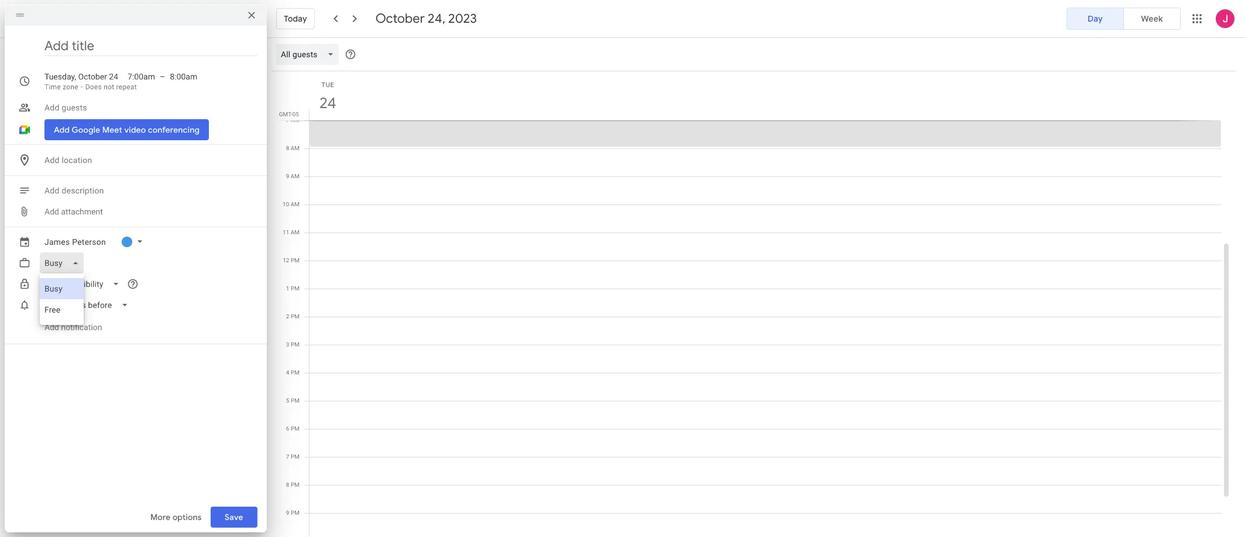 Task type: describe. For each thing, give the bounding box(es) containing it.
not
[[104, 83, 114, 91]]

week
[[1141, 13, 1163, 24]]

1 pm
[[286, 286, 300, 292]]

today button
[[276, 5, 315, 33]]

9 am
[[286, 173, 300, 180]]

8 am
[[286, 145, 300, 152]]

4 pm
[[286, 370, 300, 376]]

3 pm
[[286, 342, 300, 348]]

gmt-
[[279, 111, 292, 118]]

2 pm
[[286, 314, 300, 320]]

am for 10 am
[[291, 201, 300, 208]]

location
[[62, 156, 92, 165]]

add guests button
[[40, 97, 257, 118]]

1 vertical spatial october
[[78, 72, 107, 81]]

am for 11 am
[[291, 229, 300, 236]]

5
[[286, 398, 289, 404]]

tuesday,
[[44, 72, 76, 81]]

Week radio
[[1124, 8, 1181, 30]]

24 column header
[[309, 71, 1222, 121]]

pm for 2 pm
[[291, 314, 300, 320]]

add notification button
[[40, 314, 107, 342]]

2 option from the top
[[40, 300, 84, 321]]

add for add guests
[[44, 103, 60, 112]]

am for 7 am
[[291, 117, 300, 123]]

option group containing day
[[1067, 8, 1181, 30]]

7 for 7 am
[[286, 117, 289, 123]]

time
[[44, 83, 61, 91]]

7 pm
[[286, 454, 300, 461]]

add location button
[[40, 150, 257, 171]]

description
[[62, 186, 104, 195]]

8 for 8 pm
[[286, 482, 289, 489]]

24 grid
[[272, 71, 1231, 538]]

add description button
[[40, 180, 257, 201]]

add guests
[[44, 103, 87, 112]]

2023
[[448, 11, 477, 27]]

05
[[292, 111, 299, 118]]

4
[[286, 370, 289, 376]]

am for 8 am
[[291, 145, 300, 152]]

0 vertical spatial october
[[376, 11, 425, 27]]

add attachment
[[44, 207, 103, 217]]

24,
[[428, 11, 445, 27]]

9 for 9 pm
[[286, 510, 289, 517]]

24 inside column header
[[319, 94, 335, 113]]

8 for 8 am
[[286, 145, 289, 152]]

8 pm
[[286, 482, 300, 489]]

day
[[1088, 13, 1103, 24]]

1 option from the top
[[40, 279, 84, 300]]

6
[[286, 426, 289, 432]]

james
[[44, 238, 70, 247]]

tuesday, october 24 element
[[314, 90, 341, 117]]

today
[[284, 13, 307, 24]]

time zone
[[44, 83, 78, 91]]

9 pm
[[286, 510, 300, 517]]

pm for 4 pm
[[291, 370, 300, 376]]

8:00am
[[170, 72, 197, 81]]

6 pm
[[286, 426, 300, 432]]



Task type: vqa. For each thing, say whether or not it's contained in the screenshot.
"calendars"
no



Task type: locate. For each thing, give the bounding box(es) containing it.
12
[[283, 257, 289, 264]]

option
[[40, 279, 84, 300], [40, 300, 84, 321]]

10 am
[[283, 201, 300, 208]]

10
[[283, 201, 289, 208]]

24 down tue
[[319, 94, 335, 113]]

9 down 8 pm
[[286, 510, 289, 517]]

2 7 from the top
[[286, 454, 289, 461]]

availability list box
[[40, 274, 84, 325]]

3 pm from the top
[[291, 314, 300, 320]]

1
[[286, 286, 289, 292]]

7:00am
[[128, 72, 155, 81]]

5 add from the top
[[44, 323, 59, 332]]

12 pm
[[283, 257, 300, 264]]

5 pm
[[286, 398, 300, 404]]

0 vertical spatial 24
[[109, 72, 118, 81]]

october 24, 2023
[[376, 11, 477, 27]]

option up add notification button
[[40, 279, 84, 300]]

2 8 from the top
[[286, 482, 289, 489]]

2 pm from the top
[[291, 286, 300, 292]]

am right the 11 on the left top
[[291, 229, 300, 236]]

pm right 4 on the bottom left of the page
[[291, 370, 300, 376]]

pm for 8 pm
[[291, 482, 300, 489]]

24 up does not repeat
[[109, 72, 118, 81]]

9 pm from the top
[[291, 482, 300, 489]]

am right 10
[[291, 201, 300, 208]]

0 vertical spatial 7
[[286, 117, 289, 123]]

am
[[291, 117, 300, 123], [291, 145, 300, 152], [291, 173, 300, 180], [291, 201, 300, 208], [291, 229, 300, 236]]

add down time
[[44, 103, 60, 112]]

tue
[[321, 81, 334, 89]]

repeat
[[116, 83, 137, 91]]

option up add notification
[[40, 300, 84, 321]]

tue 24
[[319, 81, 335, 113]]

2 add from the top
[[44, 156, 60, 165]]

8
[[286, 145, 289, 152], [286, 482, 289, 489]]

october
[[376, 11, 425, 27], [78, 72, 107, 81]]

pm for 1 pm
[[291, 286, 300, 292]]

7 for 7 pm
[[286, 454, 289, 461]]

pm for 7 pm
[[291, 454, 300, 461]]

10 pm from the top
[[291, 510, 300, 517]]

1 add from the top
[[44, 103, 60, 112]]

3 am from the top
[[291, 173, 300, 180]]

october left 24,
[[376, 11, 425, 27]]

6 pm from the top
[[291, 398, 300, 404]]

pm up 8 pm
[[291, 454, 300, 461]]

add location
[[44, 156, 92, 165]]

2
[[286, 314, 289, 320]]

1 am from the top
[[291, 117, 300, 123]]

add attachment button
[[40, 201, 108, 222]]

am for 9 am
[[291, 173, 300, 180]]

–
[[160, 72, 165, 81]]

tuesday, october 24
[[44, 72, 118, 81]]

pm for 9 pm
[[291, 510, 300, 517]]

8 pm from the top
[[291, 454, 300, 461]]

does not repeat
[[85, 83, 137, 91]]

1 vertical spatial 24
[[319, 94, 335, 113]]

1 horizontal spatial october
[[376, 11, 425, 27]]

pm right 6
[[291, 426, 300, 432]]

peterson
[[72, 238, 106, 247]]

0 horizontal spatial 24
[[109, 72, 118, 81]]

add notification
[[44, 323, 102, 332]]

0 vertical spatial 8
[[286, 145, 289, 152]]

notification
[[61, 323, 102, 332]]

pm right 3 at the left of the page
[[291, 342, 300, 348]]

Add title text field
[[44, 37, 257, 55]]

1 7 from the top
[[286, 117, 289, 123]]

24
[[109, 72, 118, 81], [319, 94, 335, 113]]

11 am
[[283, 229, 300, 236]]

4 add from the top
[[44, 207, 59, 217]]

5 pm from the top
[[291, 370, 300, 376]]

11
[[283, 229, 289, 236]]

9 for 9 am
[[286, 173, 289, 180]]

attachment
[[61, 207, 103, 217]]

add for add notification
[[44, 323, 59, 332]]

pm right '12'
[[291, 257, 300, 264]]

add up the add attachment
[[44, 186, 60, 195]]

7
[[286, 117, 289, 123], [286, 454, 289, 461]]

pm up 9 pm
[[291, 482, 300, 489]]

pm for 6 pm
[[291, 426, 300, 432]]

option group
[[1067, 8, 1181, 30]]

1 vertical spatial 7
[[286, 454, 289, 461]]

add left the attachment
[[44, 207, 59, 217]]

0 horizontal spatial october
[[78, 72, 107, 81]]

pm
[[291, 257, 300, 264], [291, 286, 300, 292], [291, 314, 300, 320], [291, 342, 300, 348], [291, 370, 300, 376], [291, 398, 300, 404], [291, 426, 300, 432], [291, 454, 300, 461], [291, 482, 300, 489], [291, 510, 300, 517]]

Day radio
[[1067, 8, 1124, 30]]

add left the location
[[44, 156, 60, 165]]

3
[[286, 342, 289, 348]]

1 vertical spatial 9
[[286, 510, 289, 517]]

pm right 1
[[291, 286, 300, 292]]

8 up 9 am
[[286, 145, 289, 152]]

add
[[44, 103, 60, 112], [44, 156, 60, 165], [44, 186, 60, 195], [44, 207, 59, 217], [44, 323, 59, 332]]

add left notification
[[44, 323, 59, 332]]

pm down 8 pm
[[291, 510, 300, 517]]

am up 8 am
[[291, 117, 300, 123]]

7 down 6
[[286, 454, 289, 461]]

7 am
[[286, 117, 300, 123]]

pm right 2
[[291, 314, 300, 320]]

pm for 5 pm
[[291, 398, 300, 404]]

1 8 from the top
[[286, 145, 289, 152]]

james peterson
[[44, 238, 106, 247]]

does
[[85, 83, 102, 91]]

pm right 5
[[291, 398, 300, 404]]

8 up 9 pm
[[286, 482, 289, 489]]

2 9 from the top
[[286, 510, 289, 517]]

add for add description
[[44, 186, 60, 195]]

None field
[[276, 44, 343, 65], [40, 253, 88, 274], [40, 274, 129, 295], [40, 295, 138, 316], [276, 44, 343, 65], [40, 253, 88, 274], [40, 274, 129, 295], [40, 295, 138, 316]]

guests
[[62, 103, 87, 112]]

pm for 3 pm
[[291, 342, 300, 348]]

0 vertical spatial 9
[[286, 173, 289, 180]]

add inside "dropdown button"
[[44, 156, 60, 165]]

9 up 10
[[286, 173, 289, 180]]

7:00am – 8:00am
[[128, 72, 197, 81]]

9
[[286, 173, 289, 180], [286, 510, 289, 517]]

3 add from the top
[[44, 186, 60, 195]]

zone
[[63, 83, 78, 91]]

2 am from the top
[[291, 145, 300, 152]]

7 left "05"
[[286, 117, 289, 123]]

1 horizontal spatial 24
[[319, 94, 335, 113]]

add for add attachment
[[44, 207, 59, 217]]

am up 9 am
[[291, 145, 300, 152]]

7 pm from the top
[[291, 426, 300, 432]]

to element
[[160, 71, 165, 83]]

october up does
[[78, 72, 107, 81]]

am down 8 am
[[291, 173, 300, 180]]

4 pm from the top
[[291, 342, 300, 348]]

1 9 from the top
[[286, 173, 289, 180]]

add description
[[44, 186, 104, 195]]

1 pm from the top
[[291, 257, 300, 264]]

5 am from the top
[[291, 229, 300, 236]]

pm for 12 pm
[[291, 257, 300, 264]]

4 am from the top
[[291, 201, 300, 208]]

add for add location
[[44, 156, 60, 165]]

gmt-05
[[279, 111, 299, 118]]

1 vertical spatial 8
[[286, 482, 289, 489]]



